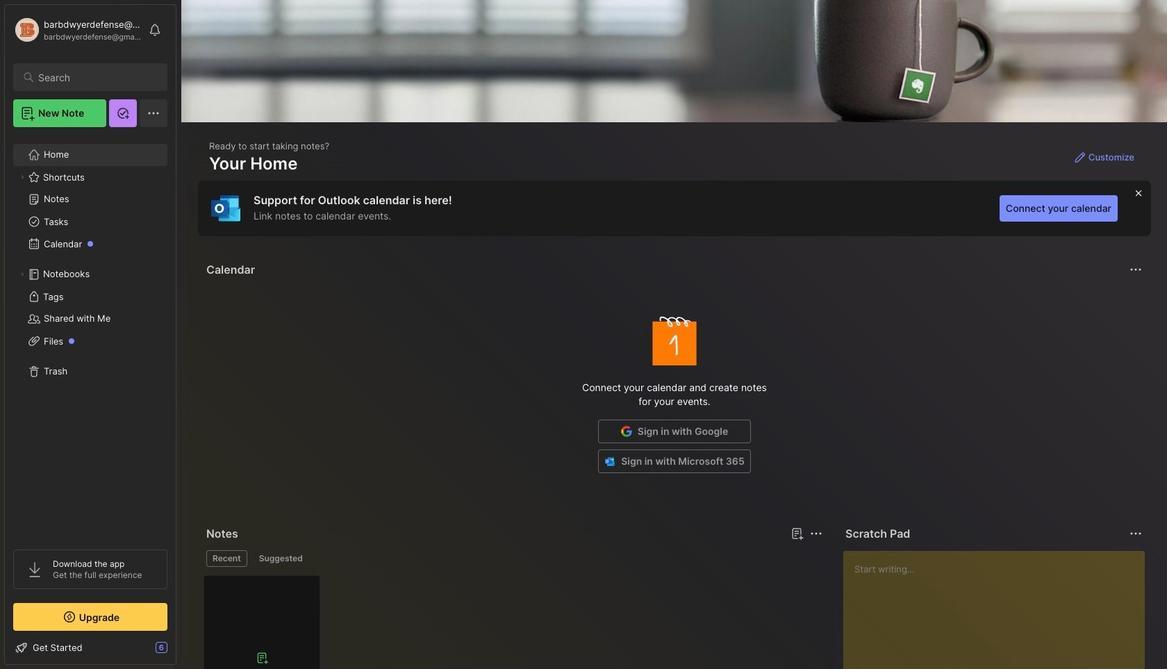 Task type: locate. For each thing, give the bounding box(es) containing it.
Account field
[[13, 16, 142, 44]]

0 vertical spatial more actions image
[[1128, 261, 1145, 278]]

more actions image
[[808, 525, 825, 542]]

tree
[[5, 136, 176, 537]]

more actions image
[[1128, 261, 1145, 278], [1128, 525, 1145, 542]]

click to collapse image
[[176, 644, 186, 660]]

tree inside main element
[[5, 136, 176, 537]]

tab
[[206, 550, 247, 567], [253, 550, 309, 567]]

none search field inside main element
[[38, 69, 155, 85]]

None search field
[[38, 69, 155, 85]]

Search text field
[[38, 71, 155, 84]]

Start writing… text field
[[855, 551, 1145, 669]]

Help and Learning task checklist field
[[5, 637, 176, 659]]

More actions field
[[1127, 260, 1146, 279], [807, 524, 826, 544], [1127, 524, 1146, 544]]

tab list
[[206, 550, 821, 567]]

2 more actions image from the top
[[1128, 525, 1145, 542]]

0 horizontal spatial tab
[[206, 550, 247, 567]]

1 horizontal spatial tab
[[253, 550, 309, 567]]

1 vertical spatial more actions image
[[1128, 525, 1145, 542]]



Task type: describe. For each thing, give the bounding box(es) containing it.
2 tab from the left
[[253, 550, 309, 567]]

1 tab from the left
[[206, 550, 247, 567]]

main element
[[0, 0, 181, 669]]

expand notebooks image
[[18, 270, 26, 279]]

1 more actions image from the top
[[1128, 261, 1145, 278]]



Task type: vqa. For each thing, say whether or not it's contained in the screenshot.
Heading level FIELD
no



